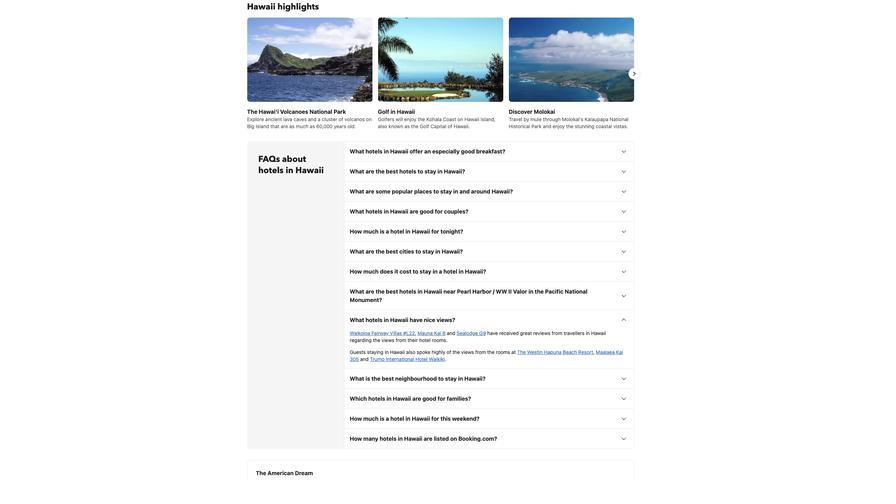Task type: describe. For each thing, give the bounding box(es) containing it.
ii
[[509, 289, 512, 295]]

what for what hotels in hawaii offer an especially good breakfast?
[[350, 148, 364, 155]]

in up families? at the right of page
[[458, 376, 463, 382]]

2 as from the left
[[310, 123, 315, 129]]

molokai's
[[562, 116, 584, 122]]

the inside the have received great reviews from travellers in hawaii regarding the views from their hotel rooms.
[[373, 338, 380, 344]]

near
[[444, 289, 456, 295]]

hawaii? for what are the best cities to stay in hawaii?
[[442, 249, 463, 255]]

what hotels in hawaii have nice views? button
[[344, 311, 634, 330]]

in down which hotels in hawaii are good for families?
[[406, 416, 411, 423]]

waikoloa fairway villas #l22 link
[[350, 331, 415, 337]]

which hotels in hawaii are good for families? button
[[344, 389, 634, 409]]

what is the best neighbourhood to stay in hawaii?
[[350, 376, 486, 382]]

popular
[[392, 189, 413, 195]]

listed
[[434, 436, 449, 443]]

the left rooms
[[487, 350, 495, 356]]

of inside golf in hawaii golfers will enjoy the kohala coast on hawaii island, also known as the golf capital of hawaii.
[[448, 123, 452, 129]]

hawaii inside what are the best hotels in hawaii near pearl harbor / ww ii valor in the pacific national monument?
[[424, 289, 442, 295]]

regarding
[[350, 338, 372, 344]]

hawaii inside "how much is a hotel in hawaii for tonight?" dropdown button
[[412, 229, 430, 235]]

is inside what is the best neighbourhood to stay in hawaii? dropdown button
[[366, 376, 370, 382]]

the left pacific
[[535, 289, 544, 295]]

a down which hotels in hawaii are good for families?
[[386, 416, 389, 423]]

discover molokai travel by mule through molokai's kalaupapa national historical park and enjoy the stunning coastal vistas.
[[509, 109, 629, 129]]

stay for cities
[[423, 249, 434, 255]]

in right the cost
[[433, 269, 438, 275]]

views inside the have received great reviews from travellers in hawaii regarding the views from their hotel rooms.
[[382, 338, 394, 344]]

the inside discover molokai travel by mule through molokai's kalaupapa national historical park and enjoy the stunning coastal vistas.
[[566, 123, 574, 129]]

to for places
[[434, 189, 439, 195]]

island
[[256, 123, 269, 129]]

discover
[[509, 109, 533, 115]]

best for what are the best hotels in hawaii near pearl harbor / ww ii valor in the pacific national monument?
[[386, 289, 398, 295]]

the down trump
[[372, 376, 381, 382]]

national inside the hawai'i volcanoes national park explore ancient lava caves and a cluster of volcanos on big island that are as much as 60,000 years old.
[[310, 109, 332, 115]]

cities
[[400, 249, 414, 255]]

breakfast?
[[476, 148, 506, 155]]

waikoloa
[[350, 331, 370, 337]]

resort
[[579, 350, 593, 356]]

how for how many hotels in hawaii are listed on booking.com?
[[350, 436, 362, 443]]

enjoy inside golf in hawaii golfers will enjoy the kohala coast on hawaii island, also known as the golf capital of hawaii.
[[404, 116, 417, 122]]

1 vertical spatial views
[[461, 350, 474, 356]]

places
[[414, 189, 432, 195]]

as inside golf in hawaii golfers will enjoy the kohala coast on hawaii island, also known as the golf capital of hawaii.
[[405, 123, 410, 129]]

waikiki
[[429, 357, 445, 363]]

what hotels in hawaii are good for couples? button
[[344, 202, 634, 222]]

much inside the hawai'i volcanoes national park explore ancient lava caves and a cluster of volcanos on big island that are as much as 60,000 years old.
[[296, 123, 309, 129]]

golf in hawaii image
[[378, 18, 503, 143]]

the up 'monument?' on the left bottom of the page
[[376, 289, 385, 295]]

mauna kai 8 link
[[418, 331, 446, 337]]

the left kohala
[[418, 116, 425, 122]]

volcanoes
[[280, 109, 308, 115]]

a inside the hawai'i volcanoes national park explore ancient lava caves and a cluster of volcanos on big island that are as much as 60,000 years old.
[[318, 116, 321, 122]]

hawaii inside what hotels in hawaii offer an especially good breakfast? dropdown button
[[390, 148, 408, 155]]

good for couples?
[[420, 209, 434, 215]]

what for what is the best neighbourhood to stay in hawaii?
[[350, 376, 364, 382]]

national inside what are the best hotels in hawaii near pearl harbor / ww ii valor in the pacific national monument?
[[565, 289, 588, 295]]

hapuna
[[544, 350, 562, 356]]

caves
[[294, 116, 307, 122]]

westin
[[527, 350, 543, 356]]

and down guests
[[360, 357, 369, 363]]

historical
[[509, 123, 530, 129]]

it
[[395, 269, 398, 275]]

lava
[[283, 116, 292, 122]]

around
[[471, 189, 490, 195]]

what is the best neighbourhood to stay in hawaii? button
[[344, 369, 634, 389]]

booking.com?
[[459, 436, 497, 443]]

to for cost
[[413, 269, 418, 275]]

what are the best cities to stay in hawaii? button
[[344, 242, 634, 262]]

in right which
[[387, 396, 392, 402]]

international
[[386, 357, 414, 363]]

best for what are the best cities to stay in hawaii?
[[386, 249, 398, 255]]

volcanos
[[345, 116, 365, 122]]

to for hotels
[[418, 168, 423, 175]]

park inside discover molokai travel by mule through molokai's kalaupapa national historical park and enjoy the stunning coastal vistas.
[[532, 123, 542, 129]]

national inside discover molokai travel by mule through molokai's kalaupapa national historical park and enjoy the stunning coastal vistas.
[[610, 116, 629, 122]]

at
[[512, 350, 516, 356]]

hawaii? right the around
[[492, 189, 513, 195]]

how much is a hotel in hawaii for this weekend?
[[350, 416, 480, 423]]

hawaii highlights
[[247, 1, 319, 13]]

60,000
[[316, 123, 333, 129]]

what for what are some popular places to stay in and around hawaii?
[[350, 189, 364, 195]]

1 vertical spatial from
[[396, 338, 406, 344]]

years
[[334, 123, 346, 129]]

especially
[[432, 148, 460, 155]]

2 horizontal spatial from
[[552, 331, 563, 337]]

also inside golf in hawaii golfers will enjoy the kohala coast on hawaii island, also known as the golf capital of hawaii.
[[378, 123, 387, 129]]

much for how much does it cost to stay in a hotel in hawaii?
[[363, 269, 379, 275]]

how much is a hotel in hawaii for tonight? button
[[344, 222, 634, 242]]

waikoloa fairway villas #l22 , mauna kai 8 and sealodge g9
[[350, 331, 486, 337]]

and inside the hawai'i volcanoes national park explore ancient lava caves and a cluster of volcanos on big island that are as much as 60,000 years old.
[[308, 116, 317, 122]]

reviews
[[533, 331, 551, 337]]

much for how much is a hotel in hawaii for tonight?
[[363, 229, 379, 235]]

views?
[[437, 317, 455, 324]]

good for families?
[[423, 396, 436, 402]]

the up some
[[376, 168, 385, 175]]

what hotels in hawaii have nice views?
[[350, 317, 455, 324]]

/
[[493, 289, 495, 295]]

for left couples? on the top right of the page
[[435, 209, 443, 215]]

many
[[363, 436, 378, 443]]

rooms.
[[432, 338, 448, 344]]

on inside the hawai'i volcanoes national park explore ancient lava caves and a cluster of volcanos on big island that are as much as 60,000 years old.
[[366, 116, 372, 122]]

what are some popular places to stay in and around hawaii?
[[350, 189, 513, 195]]

8
[[443, 331, 446, 337]]

hawaii inside the have received great reviews from travellers in hawaii regarding the views from their hotel rooms.
[[591, 331, 606, 337]]

american
[[268, 471, 294, 477]]

what are the best hotels in hawaii near pearl harbor / ww ii valor in the pacific national monument?
[[350, 289, 588, 304]]

hotels inside faqs about hotels in hawaii
[[258, 165, 284, 177]]

in inside faqs about hotels in hawaii
[[286, 165, 293, 177]]

how much does it cost to stay in a hotel in hawaii? button
[[344, 262, 634, 282]]

staying
[[367, 350, 384, 356]]

what are the best hotels to stay in hawaii?
[[350, 168, 465, 175]]

0 vertical spatial kai
[[434, 331, 441, 337]]

good inside dropdown button
[[461, 148, 475, 155]]

this
[[441, 416, 451, 423]]

how much does it cost to stay in a hotel in hawaii?
[[350, 269, 486, 275]]

guests staying in hawaii also spoke highly of the views from the rooms at the westin hapuna beach resort ,
[[350, 350, 596, 356]]

hawaii inside how much is a hotel in hawaii for this weekend? dropdown button
[[412, 416, 430, 423]]

through
[[543, 116, 561, 122]]

what for what are the best hotels in hawaii near pearl harbor / ww ii valor in the pacific national monument?
[[350, 289, 364, 295]]

monument?
[[350, 297, 382, 304]]

big
[[247, 123, 254, 129]]

the hawai'i volcanoes national park image
[[247, 18, 372, 143]]

to for neighbourhood
[[438, 376, 444, 382]]

have received great reviews from travellers in hawaii regarding the views from their hotel rooms.
[[350, 331, 606, 344]]

what for what hotels in hawaii are good for couples?
[[350, 209, 364, 215]]

guests
[[350, 350, 366, 356]]

on inside golf in hawaii golfers will enjoy the kohala coast on hawaii island, also known as the golf capital of hawaii.
[[458, 116, 463, 122]]

maalaea kai 305 link
[[350, 350, 623, 363]]

by
[[524, 116, 529, 122]]

an
[[424, 148, 431, 155]]

what hotels in hawaii are good for couples?
[[350, 209, 469, 215]]

their
[[408, 338, 418, 344]]

in up waikoloa fairway villas #l22 link
[[384, 317, 389, 324]]

what for what hotels in hawaii have nice views?
[[350, 317, 364, 324]]

the hawai'i volcanoes national park explore ancient lava caves and a cluster of volcanos on big island that are as much as 60,000 years old.
[[247, 109, 372, 129]]

hawaii inside faqs about hotels in hawaii
[[296, 165, 324, 177]]

hawaii inside which hotels in hawaii are good for families? dropdown button
[[393, 396, 411, 402]]

1 horizontal spatial from
[[476, 350, 486, 356]]

in inside the have received great reviews from travellers in hawaii regarding the views from their hotel rooms.
[[586, 331, 590, 337]]

.
[[445, 357, 446, 363]]

in up "pearl"
[[459, 269, 464, 275]]

maalaea
[[596, 350, 615, 356]]

faqs
[[258, 154, 280, 165]]

in down what hotels in hawaii are good for couples?
[[406, 229, 411, 235]]

in down how much does it cost to stay in a hotel in hawaii?
[[418, 289, 423, 295]]



Task type: locate. For each thing, give the bounding box(es) containing it.
0 vertical spatial golf
[[378, 109, 389, 115]]

1 vertical spatial is
[[366, 376, 370, 382]]

views
[[382, 338, 394, 344], [461, 350, 474, 356]]

in up golfers
[[391, 109, 396, 115]]

rooms
[[496, 350, 510, 356]]

ancient
[[265, 116, 282, 122]]

2 horizontal spatial national
[[610, 116, 629, 122]]

island,
[[481, 116, 496, 122]]

the right "highly"
[[453, 350, 460, 356]]

the inside accordion control element
[[517, 350, 526, 356]]

3 as from the left
[[405, 123, 410, 129]]

good right especially
[[461, 148, 475, 155]]

sealodge
[[457, 331, 478, 337]]

hawaii? up harbor on the bottom right of page
[[465, 269, 486, 275]]

is for how much is a hotel in hawaii for tonight?
[[380, 229, 385, 235]]

1 horizontal spatial golf
[[420, 123, 429, 129]]

are inside what are the best hotels in hawaii near pearl harbor / ww ii valor in the pacific national monument?
[[366, 289, 374, 295]]

on
[[366, 116, 372, 122], [458, 116, 463, 122], [450, 436, 457, 443]]

1 vertical spatial enjoy
[[553, 123, 565, 129]]

stay for cost
[[420, 269, 431, 275]]

golf
[[378, 109, 389, 115], [420, 123, 429, 129]]

0 horizontal spatial kai
[[434, 331, 441, 337]]

in down how much is a hotel in hawaii for this weekend? in the bottom of the page
[[398, 436, 403, 443]]

as right known
[[405, 123, 410, 129]]

g9
[[479, 331, 486, 337]]

0 vertical spatial is
[[380, 229, 385, 235]]

a
[[318, 116, 321, 122], [386, 229, 389, 235], [439, 269, 442, 275], [386, 416, 389, 423]]

3 how from the top
[[350, 416, 362, 423]]

much
[[296, 123, 309, 129], [363, 229, 379, 235], [363, 269, 379, 275], [363, 416, 379, 423]]

how
[[350, 229, 362, 235], [350, 269, 362, 275], [350, 416, 362, 423], [350, 436, 362, 443]]

valor
[[513, 289, 527, 295]]

1 vertical spatial kai
[[616, 350, 623, 356]]

1 horizontal spatial have
[[487, 331, 498, 337]]

0 horizontal spatial ,
[[415, 331, 416, 337]]

hotel up what are the best cities to stay in hawaii?
[[391, 229, 404, 235]]

good
[[461, 148, 475, 155], [420, 209, 434, 215], [423, 396, 436, 402]]

harbor
[[473, 289, 492, 295]]

0 vertical spatial also
[[378, 123, 387, 129]]

golfers
[[378, 116, 394, 122]]

stay inside what are the best cities to stay in hawaii? dropdown button
[[423, 249, 434, 255]]

how for how much is a hotel in hawaii for tonight?
[[350, 229, 362, 235]]

vistas.
[[614, 123, 628, 129]]

0 horizontal spatial views
[[382, 338, 394, 344]]

1 vertical spatial national
[[610, 116, 629, 122]]

which
[[350, 396, 367, 402]]

to for cities
[[416, 249, 421, 255]]

also down golfers
[[378, 123, 387, 129]]

the left "american"
[[256, 471, 266, 477]]

1 vertical spatial also
[[406, 350, 416, 356]]

national up the vistas.
[[610, 116, 629, 122]]

stay inside how much does it cost to stay in a hotel in hawaii? dropdown button
[[420, 269, 431, 275]]

stay up 'what are some popular places to stay in and around hawaii?'
[[425, 168, 436, 175]]

0 horizontal spatial have
[[410, 317, 423, 324]]

2 horizontal spatial as
[[405, 123, 410, 129]]

1 vertical spatial good
[[420, 209, 434, 215]]

0 vertical spatial ,
[[415, 331, 416, 337]]

national
[[310, 109, 332, 115], [610, 116, 629, 122], [565, 289, 588, 295]]

0 vertical spatial from
[[552, 331, 563, 337]]

1 vertical spatial park
[[532, 123, 542, 129]]

enjoy right will
[[404, 116, 417, 122]]

golf in hawaii golfers will enjoy the kohala coast on hawaii island, also known as the golf capital of hawaii.
[[378, 109, 496, 129]]

couples?
[[444, 209, 469, 215]]

, up "their"
[[415, 331, 416, 337]]

best for what is the best neighbourhood to stay in hawaii?
[[382, 376, 394, 382]]

,
[[415, 331, 416, 337], [593, 350, 595, 356]]

a up what are the best cities to stay in hawaii?
[[386, 229, 389, 235]]

in right travellers
[[586, 331, 590, 337]]

for left families? at the right of page
[[438, 396, 446, 402]]

1 what from the top
[[350, 148, 364, 155]]

0 horizontal spatial golf
[[378, 109, 389, 115]]

hawaii? for what is the best neighbourhood to stay in hawaii?
[[465, 376, 486, 382]]

1 vertical spatial golf
[[420, 123, 429, 129]]

2 vertical spatial is
[[380, 416, 385, 423]]

hotel inside the have received great reviews from travellers in hawaii regarding the views from their hotel rooms.
[[419, 338, 431, 344]]

hotel inside dropdown button
[[444, 269, 458, 275]]

to down the waikiki at the bottom of page
[[438, 376, 444, 382]]

0 horizontal spatial national
[[310, 109, 332, 115]]

families?
[[447, 396, 471, 402]]

1 vertical spatial ,
[[593, 350, 595, 356]]

some
[[376, 189, 391, 195]]

kalaupapa
[[585, 116, 609, 122]]

in right faqs
[[286, 165, 293, 177]]

of inside the hawai'i volcanoes national park explore ancient lava caves and a cluster of volcanos on big island that are as much as 60,000 years old.
[[339, 116, 343, 122]]

what are the best hotels to stay in hawaii? button
[[344, 162, 634, 182]]

hawaii inside what hotels in hawaii have nice views? dropdown button
[[390, 317, 408, 324]]

received
[[499, 331, 519, 337]]

2 what from the top
[[350, 168, 364, 175]]

have inside dropdown button
[[410, 317, 423, 324]]

305
[[350, 357, 359, 363]]

also inside accordion control element
[[406, 350, 416, 356]]

in down known
[[384, 148, 389, 155]]

1 how from the top
[[350, 229, 362, 235]]

hawaii inside how many hotels in hawaii are listed on booking.com? dropdown button
[[404, 436, 423, 443]]

offer
[[410, 148, 423, 155]]

have right g9
[[487, 331, 498, 337]]

views down waikoloa fairway villas #l22 link
[[382, 338, 394, 344]]

stay for hotels
[[425, 168, 436, 175]]

also up the trump international hotel waikiki link
[[406, 350, 416, 356]]

the for the american dream
[[256, 471, 266, 477]]

national right pacific
[[565, 289, 588, 295]]

1 horizontal spatial enjoy
[[553, 123, 565, 129]]

the for the hawai'i volcanoes national park explore ancient lava caves and a cluster of volcanos on big island that are as much as 60,000 years old.
[[247, 109, 258, 115]]

what are the best hotels in hawaii near pearl harbor / ww ii valor in the pacific national monument? button
[[344, 282, 634, 310]]

what inside what are the best hotels in hawaii near pearl harbor / ww ii valor in the pacific national monument?
[[350, 289, 364, 295]]

stay inside what is the best neighbourhood to stay in hawaii? dropdown button
[[445, 376, 457, 382]]

1 horizontal spatial on
[[450, 436, 457, 443]]

accordion control element
[[344, 141, 634, 450]]

trump
[[370, 357, 385, 363]]

and inside what are some popular places to stay in and around hawaii? dropdown button
[[460, 189, 470, 195]]

the
[[418, 116, 425, 122], [411, 123, 419, 129], [566, 123, 574, 129], [376, 168, 385, 175], [376, 249, 385, 255], [376, 289, 385, 295], [535, 289, 544, 295], [373, 338, 380, 344], [453, 350, 460, 356], [487, 350, 495, 356], [372, 376, 381, 382]]

dream
[[295, 471, 313, 477]]

which hotels in hawaii are good for families?
[[350, 396, 471, 402]]

in up couples? on the top right of the page
[[453, 189, 458, 195]]

3 what from the top
[[350, 189, 364, 195]]

highly
[[432, 350, 445, 356]]

0 horizontal spatial enjoy
[[404, 116, 417, 122]]

ww
[[496, 289, 507, 295]]

does
[[380, 269, 393, 275]]

of up years
[[339, 116, 343, 122]]

have inside the have received great reviews from travellers in hawaii regarding the views from their hotel rooms.
[[487, 331, 498, 337]]

and right caves
[[308, 116, 317, 122]]

old.
[[348, 123, 356, 129]]

0 vertical spatial of
[[339, 116, 343, 122]]

from down villas
[[396, 338, 406, 344]]

1 vertical spatial of
[[448, 123, 452, 129]]

weekend?
[[452, 416, 480, 423]]

5 what from the top
[[350, 249, 364, 255]]

of down coast
[[448, 123, 452, 129]]

kai right maalaea
[[616, 350, 623, 356]]

in down some
[[384, 209, 389, 215]]

for left tonight?
[[432, 229, 439, 235]]

fairway
[[372, 331, 389, 337]]

hawaii? down especially
[[444, 168, 465, 175]]

have up waikoloa fairway villas #l22 , mauna kai 8 and sealodge g9
[[410, 317, 423, 324]]

stay for places
[[440, 189, 452, 195]]

mauna
[[418, 331, 433, 337]]

2 vertical spatial from
[[476, 350, 486, 356]]

trump international hotel waikiki link
[[370, 357, 445, 363]]

4 how from the top
[[350, 436, 362, 443]]

in
[[391, 109, 396, 115], [384, 148, 389, 155], [286, 165, 293, 177], [438, 168, 443, 175], [453, 189, 458, 195], [384, 209, 389, 215], [406, 229, 411, 235], [436, 249, 441, 255], [433, 269, 438, 275], [459, 269, 464, 275], [418, 289, 423, 295], [529, 289, 534, 295], [384, 317, 389, 324], [586, 331, 590, 337], [385, 350, 389, 356], [458, 376, 463, 382], [387, 396, 392, 402], [406, 416, 411, 423], [398, 436, 403, 443]]

stay right cities on the bottom left
[[423, 249, 434, 255]]

, left maalaea
[[593, 350, 595, 356]]

spoke
[[417, 350, 431, 356]]

0 vertical spatial the
[[247, 109, 258, 115]]

the inside the hawai'i volcanoes national park explore ancient lava caves and a cluster of volcanos on big island that are as much as 60,000 years old.
[[247, 109, 258, 115]]

national up cluster
[[310, 109, 332, 115]]

villas
[[390, 331, 402, 337]]

as left 60,000
[[310, 123, 315, 129]]

best down trump
[[382, 376, 394, 382]]

about
[[282, 154, 306, 165]]

2 vertical spatial national
[[565, 289, 588, 295]]

0 vertical spatial national
[[310, 109, 332, 115]]

stay for neighbourhood
[[445, 376, 457, 382]]

of
[[339, 116, 343, 122], [448, 123, 452, 129], [447, 350, 451, 356]]

next image
[[630, 70, 638, 78]]

stay up couples? on the top right of the page
[[440, 189, 452, 195]]

2 vertical spatial the
[[256, 471, 266, 477]]

of right "highly"
[[447, 350, 451, 356]]

and down through
[[543, 123, 552, 129]]

much inside dropdown button
[[363, 269, 379, 275]]

is up what are the best cities to stay in hawaii?
[[380, 229, 385, 235]]

is inside how much is a hotel in hawaii for this weekend? dropdown button
[[380, 416, 385, 423]]

are inside the hawai'i volcanoes national park explore ancient lava caves and a cluster of volcanos on big island that are as much as 60,000 years old.
[[281, 123, 288, 129]]

hawaii highlights section
[[242, 18, 640, 143]]

have
[[410, 317, 423, 324], [487, 331, 498, 337]]

to
[[418, 168, 423, 175], [434, 189, 439, 195], [416, 249, 421, 255], [413, 269, 418, 275], [438, 376, 444, 382]]

of inside accordion control element
[[447, 350, 451, 356]]

hawai'i
[[259, 109, 279, 115]]

from down the have received great reviews from travellers in hawaii regarding the views from their hotel rooms.
[[476, 350, 486, 356]]

hawaii? up which hotels in hawaii are good for families? dropdown button at the bottom of page
[[465, 376, 486, 382]]

1 horizontal spatial park
[[532, 123, 542, 129]]

is down trump
[[366, 376, 370, 382]]

is down which hotels in hawaii are good for families?
[[380, 416, 385, 423]]

stay right the cost
[[420, 269, 431, 275]]

highlights
[[278, 1, 319, 13]]

1 vertical spatial the
[[517, 350, 526, 356]]

to inside dropdown button
[[413, 269, 418, 275]]

the up does
[[376, 249, 385, 255]]

is for how much is a hotel in hawaii for this weekend?
[[380, 416, 385, 423]]

the
[[247, 109, 258, 115], [517, 350, 526, 356], [256, 471, 266, 477]]

enjoy inside discover molokai travel by mule through molokai's kalaupapa national historical park and enjoy the stunning coastal vistas.
[[553, 123, 565, 129]]

the right "at"
[[517, 350, 526, 356]]

park
[[334, 109, 346, 115], [532, 123, 542, 129]]

0 horizontal spatial from
[[396, 338, 406, 344]]

0 horizontal spatial park
[[334, 109, 346, 115]]

1 horizontal spatial kai
[[616, 350, 623, 356]]

on right volcanos at top
[[366, 116, 372, 122]]

1 horizontal spatial national
[[565, 289, 588, 295]]

coastal
[[596, 123, 612, 129]]

best for what are the best hotels to stay in hawaii?
[[386, 168, 398, 175]]

kohala
[[427, 116, 442, 122]]

hawaii inside what hotels in hawaii are good for couples? dropdown button
[[390, 209, 408, 215]]

6 what from the top
[[350, 289, 364, 295]]

stunning
[[575, 123, 595, 129]]

the down the molokai's
[[566, 123, 574, 129]]

discover molokai image
[[509, 18, 634, 143]]

and right 8 on the right of page
[[447, 331, 456, 337]]

8 what from the top
[[350, 376, 364, 382]]

on inside dropdown button
[[450, 436, 457, 443]]

coast
[[443, 116, 456, 122]]

2 vertical spatial of
[[447, 350, 451, 356]]

kai left 8 on the right of page
[[434, 331, 441, 337]]

golf down kohala
[[420, 123, 429, 129]]

enjoy down through
[[553, 123, 565, 129]]

how for how much does it cost to stay in a hotel in hawaii?
[[350, 269, 362, 275]]

for left this
[[432, 416, 439, 423]]

what hotels in hawaii offer an especially good breakfast? button
[[344, 142, 634, 161]]

to right places
[[434, 189, 439, 195]]

hawaii? for what are the best hotels to stay in hawaii?
[[444, 168, 465, 175]]

2 how from the top
[[350, 269, 362, 275]]

1 horizontal spatial ,
[[593, 350, 595, 356]]

park down mule
[[532, 123, 542, 129]]

best down it
[[386, 289, 398, 295]]

good down what is the best neighbourhood to stay in hawaii?
[[423, 396, 436, 402]]

7 what from the top
[[350, 317, 364, 324]]

0 vertical spatial enjoy
[[404, 116, 417, 122]]

in inside golf in hawaii golfers will enjoy the kohala coast on hawaii island, also known as the golf capital of hawaii.
[[391, 109, 396, 115]]

golf up golfers
[[378, 109, 389, 115]]

in down especially
[[438, 168, 443, 175]]

is inside "how much is a hotel in hawaii for tonight?" dropdown button
[[380, 229, 385, 235]]

0 vertical spatial park
[[334, 109, 346, 115]]

stay inside what are some popular places to stay in and around hawaii? dropdown button
[[440, 189, 452, 195]]

0 horizontal spatial on
[[366, 116, 372, 122]]

2 horizontal spatial on
[[458, 116, 463, 122]]

best up some
[[386, 168, 398, 175]]

0 horizontal spatial also
[[378, 123, 387, 129]]

how many hotels in hawaii are listed on booking.com? button
[[344, 430, 634, 449]]

on right listed
[[450, 436, 457, 443]]

nice
[[424, 317, 435, 324]]

a up 60,000
[[318, 116, 321, 122]]

what for what are the best hotels to stay in hawaii?
[[350, 168, 364, 175]]

kai inside maalaea kai 305
[[616, 350, 623, 356]]

as down 'lava'
[[289, 123, 295, 129]]

the right known
[[411, 123, 419, 129]]

best inside what are the best hotels in hawaii near pearl harbor / ww ii valor in the pacific national monument?
[[386, 289, 398, 295]]

hotels inside what are the best hotels in hawaii near pearl harbor / ww ii valor in the pacific national monument?
[[400, 289, 416, 295]]

and left the around
[[460, 189, 470, 195]]

2 vertical spatial good
[[423, 396, 436, 402]]

the american dream
[[256, 471, 313, 477]]

and inside discover molokai travel by mule through molokai's kalaupapa national historical park and enjoy the stunning coastal vistas.
[[543, 123, 552, 129]]

1 as from the left
[[289, 123, 295, 129]]

hawaii? inside dropdown button
[[465, 269, 486, 275]]

in up how much does it cost to stay in a hotel in hawaii?
[[436, 249, 441, 255]]

1 horizontal spatial as
[[310, 123, 315, 129]]

4 what from the top
[[350, 209, 364, 215]]

1 horizontal spatial views
[[461, 350, 474, 356]]

the up "explore"
[[247, 109, 258, 115]]

hotel down which hotels in hawaii are good for families?
[[391, 416, 404, 423]]

to right cities on the bottom left
[[416, 249, 421, 255]]

0 vertical spatial views
[[382, 338, 394, 344]]

hotel up near
[[444, 269, 458, 275]]

the westin hapuna beach resort link
[[517, 350, 593, 356]]

how much is a hotel in hawaii for this weekend? button
[[344, 410, 634, 429]]

park up cluster
[[334, 109, 346, 115]]

1 vertical spatial have
[[487, 331, 498, 337]]

0 horizontal spatial as
[[289, 123, 295, 129]]

views down the have received great reviews from travellers in hawaii regarding the views from their hotel rooms.
[[461, 350, 474, 356]]

stay inside what are the best hotels to stay in hawaii? dropdown button
[[425, 168, 436, 175]]

stay
[[425, 168, 436, 175], [440, 189, 452, 195], [423, 249, 434, 255], [420, 269, 431, 275], [445, 376, 457, 382]]

travel
[[509, 116, 523, 122]]

that
[[271, 123, 280, 129]]

are inside dropdown button
[[424, 436, 433, 443]]

1 horizontal spatial also
[[406, 350, 416, 356]]

pearl
[[457, 289, 471, 295]]

park inside the hawai'i volcanoes national park explore ancient lava caves and a cluster of volcanos on big island that are as much as 60,000 years old.
[[334, 109, 346, 115]]

from right reviews
[[552, 331, 563, 337]]

0 vertical spatial have
[[410, 317, 423, 324]]

a inside dropdown button
[[439, 269, 442, 275]]

in right staying
[[385, 350, 389, 356]]

in right valor
[[529, 289, 534, 295]]

to up places
[[418, 168, 423, 175]]

on up hawaii.
[[458, 116, 463, 122]]

hawaii.
[[454, 123, 470, 129]]

pacific
[[545, 289, 564, 295]]

much for how much is a hotel in hawaii for this weekend?
[[363, 416, 379, 423]]

how for how much is a hotel in hawaii for this weekend?
[[350, 416, 362, 423]]

also
[[378, 123, 387, 129], [406, 350, 416, 356]]

cluster
[[322, 116, 337, 122]]

for
[[435, 209, 443, 215], [432, 229, 439, 235], [438, 396, 446, 402], [432, 416, 439, 423]]

what for what are the best cities to stay in hawaii?
[[350, 249, 364, 255]]

hotel
[[416, 357, 428, 363]]

good down places
[[420, 209, 434, 215]]

stay down .
[[445, 376, 457, 382]]

0 vertical spatial good
[[461, 148, 475, 155]]

a right the cost
[[439, 269, 442, 275]]



Task type: vqa. For each thing, say whether or not it's contained in the screenshot.
Flights on the top left of page
no



